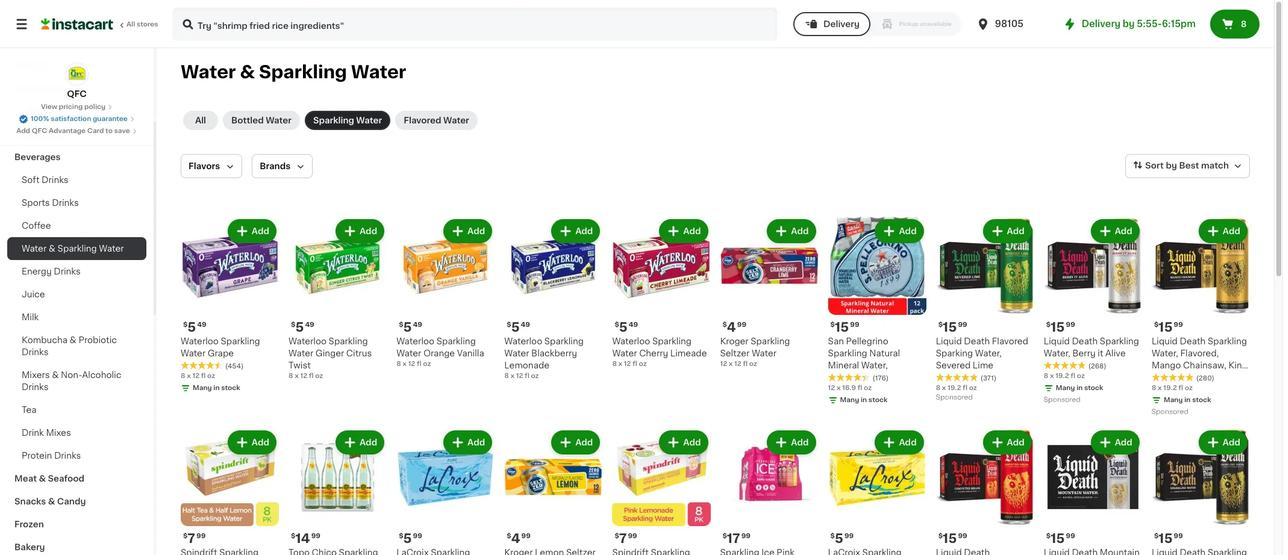 Task type: locate. For each thing, give the bounding box(es) containing it.
& down the 100%
[[40, 130, 47, 139]]

waterloo up lemonade
[[504, 337, 542, 346]]

liquid death sparkling water, berry it alive
[[1044, 337, 1139, 358]]

liquid for liquid death flavored sparking water, severed lime
[[936, 337, 962, 346]]

fl inside waterloo sparkling water ginger citrus twist 8 x 12 fl oz
[[309, 373, 314, 380]]

0 horizontal spatial qfc
[[32, 128, 47, 134]]

0 horizontal spatial 7
[[188, 533, 195, 545]]

death for water,
[[964, 337, 990, 346]]

49 for waterloo sparkling water grape
[[197, 322, 206, 328]]

waterloo inside waterloo sparkling water orange vanilla 8 x 12 fl oz
[[397, 337, 434, 346]]

1 $ 5 99 from the left
[[831, 533, 854, 545]]

brands
[[260, 162, 291, 170]]

product group
[[181, 217, 279, 396], [289, 217, 387, 381], [397, 217, 495, 369], [504, 217, 603, 381], [612, 217, 711, 369], [720, 217, 819, 369], [828, 217, 926, 408], [936, 217, 1034, 404], [1044, 217, 1142, 407], [1152, 217, 1250, 419], [181, 428, 279, 555], [289, 428, 387, 555], [397, 428, 495, 555], [504, 428, 603, 555], [612, 428, 711, 555], [720, 428, 819, 555], [828, 428, 926, 555], [936, 428, 1034, 555], [1044, 428, 1142, 555], [1152, 428, 1250, 555]]

liquid for liquid death sparkling water, flavored, mango chainsaw, king size cans
[[1152, 337, 1178, 346]]

delivery inside button
[[824, 20, 860, 28]]

waterloo inside 'waterloo sparkling water cherry limeade 8 x 12 fl oz'
[[612, 337, 650, 346]]

49 up 'waterloo sparkling water cherry limeade 8 x 12 fl oz'
[[629, 322, 638, 328]]

$ 15 99
[[831, 321, 859, 334], [1046, 321, 1075, 334], [938, 321, 967, 334], [1154, 321, 1183, 334], [1046, 533, 1075, 545], [938, 533, 967, 545], [1154, 533, 1183, 545]]

view
[[41, 104, 57, 110]]

0 horizontal spatial sponsored badge image
[[936, 394, 972, 401]]

2 death from the left
[[964, 337, 990, 346]]

by for delivery
[[1123, 19, 1135, 28]]

8 x 19.2 fl oz down cans
[[1152, 385, 1193, 392]]

water,
[[1044, 349, 1071, 358], [975, 349, 1002, 358], [1152, 349, 1178, 358], [861, 362, 888, 370]]

& inside meat & seafood link
[[39, 475, 46, 483]]

0 horizontal spatial $ 7 99
[[183, 533, 206, 545]]

liquid inside liquid death flavored sparking water, severed lime
[[936, 337, 962, 346]]

19.2 down size
[[1164, 385, 1177, 392]]

sponsored badge image down "berry"
[[1044, 397, 1080, 404]]

1 waterloo from the left
[[181, 337, 219, 346]]

1 death from the left
[[1072, 337, 1098, 346]]

service type group
[[793, 12, 961, 36]]

water, inside liquid death sparkling water, berry it alive
[[1044, 349, 1071, 358]]

delivery
[[1082, 19, 1121, 28], [824, 20, 860, 28]]

$ 5 49 up lemonade
[[507, 321, 530, 334]]

2 horizontal spatial death
[[1180, 337, 1206, 346]]

0 horizontal spatial death
[[964, 337, 990, 346]]

0 horizontal spatial 8 x 19.2 fl oz
[[936, 385, 977, 392]]

all inside all stores link
[[127, 21, 135, 28]]

in down 12 x 16.9 fl oz
[[861, 397, 867, 404]]

many
[[193, 385, 212, 392], [1056, 385, 1075, 392], [840, 397, 859, 404], [1164, 397, 1183, 404]]

1 horizontal spatial delivery
[[1082, 19, 1121, 28]]

frozen link
[[7, 513, 146, 536]]

water inside waterloo sparkling water ginger citrus twist 8 x 12 fl oz
[[289, 349, 313, 358]]

add
[[16, 128, 30, 134], [252, 227, 269, 236], [360, 227, 377, 236], [468, 227, 485, 236], [575, 227, 593, 236], [683, 227, 701, 236], [791, 227, 809, 236], [899, 227, 917, 236], [1007, 227, 1025, 236], [1115, 227, 1133, 236], [1223, 227, 1240, 236], [252, 439, 269, 447], [360, 439, 377, 447], [468, 439, 485, 447], [575, 439, 593, 447], [683, 439, 701, 447], [791, 439, 809, 447], [899, 439, 917, 447], [1007, 439, 1025, 447], [1115, 439, 1133, 447], [1223, 439, 1240, 447]]

oz inside waterloo sparkling water orange vanilla 8 x 12 fl oz
[[423, 361, 431, 368]]

3 liquid from the left
[[1152, 337, 1178, 346]]

stock for waterloo sparkling water grape
[[221, 385, 240, 392]]

oz down lemonade
[[531, 373, 539, 380]]

49 up waterloo sparkling water blackberry lemonade 8 x 12 fl oz
[[521, 322, 530, 328]]

liquid death flavored sparking water, severed lime
[[936, 337, 1028, 370]]

0 vertical spatial qfc
[[67, 90, 87, 98]]

2 waterloo from the left
[[289, 337, 327, 346]]

waterloo up grape
[[181, 337, 219, 346]]

& for snacks & candy link in the left of the page
[[48, 498, 55, 506]]

water, up the mango
[[1152, 349, 1178, 358]]

8 x 19.2 fl oz down severed
[[936, 385, 977, 392]]

snacks
[[14, 498, 46, 506]]

product group containing 14
[[289, 428, 387, 555]]

$
[[183, 322, 188, 328], [291, 322, 295, 328], [507, 322, 511, 328], [723, 322, 727, 328], [831, 322, 835, 328], [1046, 322, 1051, 328], [399, 322, 403, 328], [615, 322, 619, 328], [938, 322, 943, 328], [1154, 322, 1159, 328], [183, 533, 188, 540], [291, 533, 295, 540], [507, 533, 511, 540], [723, 533, 727, 540], [831, 533, 835, 540], [1046, 533, 1051, 540], [399, 533, 403, 540], [615, 533, 619, 540], [938, 533, 943, 540], [1154, 533, 1159, 540]]

drinks for energy drinks
[[54, 267, 81, 276]]

many down cans
[[1164, 397, 1183, 404]]

waterloo sparkling water blackberry lemonade 8 x 12 fl oz
[[504, 337, 584, 380]]

drinks for protein drinks
[[54, 452, 81, 460]]

san
[[828, 337, 844, 346]]

death up lime
[[964, 337, 990, 346]]

delivery for delivery by 5:55-6:15pm
[[1082, 19, 1121, 28]]

many for liquid death sparkling water, flavored, mango chainsaw, king size cans
[[1164, 397, 1183, 404]]

bottled water
[[231, 116, 292, 125]]

sponsored badge image down size
[[1152, 409, 1188, 416]]

49 up waterloo sparkling water grape at the bottom
[[197, 322, 206, 328]]

lime
[[973, 362, 994, 370]]

by right sort
[[1166, 162, 1177, 170]]

0 vertical spatial by
[[1123, 19, 1135, 28]]

stock down (268)
[[1084, 385, 1104, 392]]

alive
[[1106, 349, 1126, 358]]

bakery link
[[7, 536, 146, 555]]

5 $ 5 49 from the left
[[615, 321, 638, 334]]

by inside field
[[1166, 162, 1177, 170]]

1 $ 5 49 from the left
[[183, 321, 206, 334]]

1 horizontal spatial all
[[195, 116, 206, 125]]

1 horizontal spatial sponsored badge image
[[1044, 397, 1080, 404]]

2 horizontal spatial 8 x 19.2 fl oz
[[1152, 385, 1193, 392]]

1 horizontal spatial 8 x 19.2 fl oz
[[1044, 373, 1085, 380]]

1 vertical spatial by
[[1166, 162, 1177, 170]]

& left candy
[[48, 498, 55, 506]]

save
[[114, 128, 130, 134]]

water, up (176)
[[861, 362, 888, 370]]

tea
[[22, 406, 37, 414]]

3 $ 5 49 from the left
[[507, 321, 530, 334]]

19.2 for liquid death sparkling water, berry it alive
[[1056, 373, 1069, 380]]

delivery by 5:55-6:15pm link
[[1063, 17, 1196, 31]]

49 for waterloo sparkling water cherry limeade
[[629, 322, 638, 328]]

1 horizontal spatial qfc
[[67, 90, 87, 98]]

in down cans
[[1185, 397, 1191, 404]]

0 horizontal spatial $ 5 99
[[399, 533, 422, 545]]

1 horizontal spatial 19.2
[[1056, 373, 1069, 380]]

severed
[[936, 362, 971, 370]]

death up flavored,
[[1180, 337, 1206, 346]]

8 x 12 fl oz
[[181, 373, 215, 380]]

lemonade
[[504, 362, 550, 370]]

drinks down water & sparkling water link
[[54, 267, 81, 276]]

stock down (454) at left bottom
[[221, 385, 240, 392]]

4 waterloo from the left
[[397, 337, 434, 346]]

5 49 from the left
[[629, 322, 638, 328]]

water
[[181, 63, 236, 81], [351, 63, 406, 81], [266, 116, 292, 125], [356, 116, 382, 125], [443, 116, 469, 125], [22, 245, 47, 253], [99, 245, 124, 253], [181, 349, 206, 358], [289, 349, 313, 358], [504, 349, 529, 358], [752, 349, 777, 358], [397, 349, 421, 358], [612, 349, 637, 358]]

sponsored badge image down severed
[[936, 394, 972, 401]]

liquid for liquid death sparkling water, berry it alive
[[1044, 337, 1070, 346]]

$ 7 99
[[183, 533, 206, 545], [615, 533, 637, 545]]

0 horizontal spatial water & sparkling water
[[22, 245, 124, 253]]

by left 5:55-
[[1123, 19, 1135, 28]]

juice
[[22, 290, 45, 299]]

15
[[835, 321, 849, 334], [1051, 321, 1065, 334], [943, 321, 957, 334], [1159, 321, 1173, 334], [1051, 533, 1065, 545], [943, 533, 957, 545], [1159, 533, 1173, 545]]

& inside mixers & non-alcoholic drinks
[[52, 371, 59, 380]]

flavored inside liquid death flavored sparking water, severed lime
[[992, 337, 1028, 346]]

8 x 19.2 fl oz
[[1044, 373, 1085, 380], [936, 385, 977, 392], [1152, 385, 1193, 392]]

drinks up sports drinks
[[42, 176, 68, 184]]

12 inside waterloo sparkling water ginger citrus twist 8 x 12 fl oz
[[300, 373, 307, 380]]

oz down seltzer
[[749, 361, 757, 368]]

8 inside 'waterloo sparkling water cherry limeade 8 x 12 fl oz'
[[612, 361, 617, 368]]

oz down cherry
[[639, 361, 647, 368]]

dairy
[[14, 130, 38, 139]]

waterloo up orange
[[397, 337, 434, 346]]

5 for waterloo sparkling water ginger citrus twist
[[295, 321, 304, 334]]

1 vertical spatial 4
[[511, 533, 520, 545]]

19.2 down severed
[[948, 385, 961, 392]]

0 vertical spatial all
[[127, 21, 135, 28]]

in down "berry"
[[1077, 385, 1083, 392]]

alcoholic
[[82, 371, 121, 380]]

5 for waterloo sparkling water orange vanilla
[[403, 321, 412, 334]]

12 inside waterloo sparkling water blackberry lemonade 8 x 12 fl oz
[[516, 373, 523, 380]]

water & sparkling water link
[[7, 237, 146, 260]]

$ 5 49 up waterloo sparkling water grape at the bottom
[[183, 321, 206, 334]]

qfc down the 100%
[[32, 128, 47, 134]]

drinks for sports drinks
[[52, 199, 79, 207]]

1 49 from the left
[[197, 322, 206, 328]]

many in stock down cans
[[1164, 397, 1211, 404]]

waterloo up "twist"
[[289, 337, 327, 346]]

many for san pellegrino sparkling natural mineral water,
[[840, 397, 859, 404]]

mixes
[[46, 429, 71, 437]]

many in stock down (268)
[[1056, 385, 1104, 392]]

sparkling inside the san pellegrino sparkling natural mineral water,
[[828, 349, 867, 358]]

energy drinks
[[22, 267, 81, 276]]

oz inside waterloo sparkling water ginger citrus twist 8 x 12 fl oz
[[315, 373, 323, 380]]

& right meat at bottom
[[39, 475, 46, 483]]

$ 5 49 up waterloo sparkling water orange vanilla 8 x 12 fl oz
[[399, 321, 422, 334]]

8 button
[[1210, 10, 1260, 39]]

mixers & non-alcoholic drinks link
[[7, 364, 146, 399]]

0 horizontal spatial flavored
[[404, 116, 441, 125]]

1 vertical spatial all
[[195, 116, 206, 125]]

16.9
[[842, 385, 856, 392]]

0 horizontal spatial liquid
[[936, 337, 962, 346]]

1 liquid from the left
[[1044, 337, 1070, 346]]

99 inside $ 14 99
[[311, 533, 320, 540]]

$ 5 49 up 'waterloo sparkling water cherry limeade 8 x 12 fl oz'
[[615, 321, 638, 334]]

drinks down 'mixers'
[[22, 383, 49, 392]]

kroger sparkling seltzer water 12 x 12 fl oz
[[720, 337, 790, 368]]

liquid inside liquid death sparkling water, flavored, mango chainsaw, king size cans
[[1152, 337, 1178, 346]]

juice link
[[7, 283, 146, 306]]

2 liquid from the left
[[936, 337, 962, 346]]

oz down lime
[[969, 385, 977, 392]]

oz down orange
[[423, 361, 431, 368]]

fl inside waterloo sparkling water blackberry lemonade 8 x 12 fl oz
[[525, 373, 529, 380]]

1 horizontal spatial $ 5 99
[[831, 533, 854, 545]]

2 $ 5 99 from the left
[[399, 533, 422, 545]]

& inside dairy & eggs "link"
[[40, 130, 47, 139]]

0 horizontal spatial 19.2
[[948, 385, 961, 392]]

drinks up coffee link
[[52, 199, 79, 207]]

sparkling inside 'waterloo sparkling water cherry limeade 8 x 12 fl oz'
[[652, 337, 692, 346]]

dairy & eggs link
[[7, 123, 146, 146]]

bottled water link
[[223, 111, 300, 130]]

best
[[1179, 162, 1199, 170]]

waterloo inside waterloo sparkling water ginger citrus twist 8 x 12 fl oz
[[289, 337, 327, 346]]

waterloo inside waterloo sparkling water blackberry lemonade 8 x 12 fl oz
[[504, 337, 542, 346]]

drinks up seafood
[[54, 452, 81, 460]]

many down "berry"
[[1056, 385, 1075, 392]]

0 vertical spatial water & sparkling water
[[181, 63, 406, 81]]

stock
[[221, 385, 240, 392], [1084, 385, 1104, 392], [869, 397, 888, 404], [1192, 397, 1211, 404]]

many in stock for san pellegrino sparkling natural mineral water,
[[840, 397, 888, 404]]

produce link
[[7, 100, 146, 123]]

& inside water & sparkling water link
[[49, 245, 55, 253]]

in for liquid death sparkling water, flavored, mango chainsaw, king size cans
[[1185, 397, 1191, 404]]

19.2 down liquid death sparkling water, berry it alive
[[1056, 373, 1069, 380]]

all left stores
[[127, 21, 135, 28]]

waterloo for blackberry
[[504, 337, 542, 346]]

fl
[[743, 361, 748, 368], [417, 361, 422, 368], [633, 361, 637, 368], [201, 373, 206, 380], [309, 373, 314, 380], [525, 373, 529, 380], [1071, 373, 1075, 380], [858, 385, 862, 392], [963, 385, 968, 392], [1179, 385, 1183, 392]]

death inside liquid death flavored sparking water, severed lime
[[964, 337, 990, 346]]

0 horizontal spatial by
[[1123, 19, 1135, 28]]

qfc logo image
[[65, 63, 88, 86]]

many in stock down 12 x 16.9 fl oz
[[840, 397, 888, 404]]

waterloo for orange
[[397, 337, 434, 346]]

& for dairy & eggs "link"
[[40, 130, 47, 139]]

(454)
[[225, 363, 244, 370]]

1 $ 7 99 from the left
[[183, 533, 206, 545]]

& for meat & seafood link
[[39, 475, 46, 483]]

qfc up view pricing policy link
[[67, 90, 87, 98]]

dairy & eggs
[[14, 130, 71, 139]]

death inside liquid death sparkling water, berry it alive
[[1072, 337, 1098, 346]]

2 7 from the left
[[619, 533, 627, 545]]

drinks for soft drinks
[[42, 176, 68, 184]]

& inside kombucha & probiotic drinks
[[70, 336, 76, 345]]

5 waterloo from the left
[[612, 337, 650, 346]]

& inside snacks & candy link
[[48, 498, 55, 506]]

19.2
[[1056, 373, 1069, 380], [948, 385, 961, 392], [1164, 385, 1177, 392]]

waterloo inside waterloo sparkling water grape
[[181, 337, 219, 346]]

many down 8 x 12 fl oz
[[193, 385, 212, 392]]

1 horizontal spatial 7
[[619, 533, 627, 545]]

water, up lime
[[975, 349, 1002, 358]]

0 horizontal spatial $ 4 99
[[507, 533, 531, 545]]

x inside waterloo sparkling water blackberry lemonade 8 x 12 fl oz
[[511, 373, 515, 380]]

& up energy drinks
[[49, 245, 55, 253]]

8 x 19.2 fl oz down "berry"
[[1044, 373, 1085, 380]]

oz down ginger
[[315, 373, 323, 380]]

1 horizontal spatial $ 4 99
[[723, 321, 746, 334]]

stock down (280)
[[1192, 397, 1211, 404]]

(280)
[[1196, 375, 1215, 382]]

& for kombucha & probiotic drinks link
[[70, 336, 76, 345]]

match
[[1201, 162, 1229, 170]]

waterloo for grape
[[181, 337, 219, 346]]

4 $ 5 49 from the left
[[399, 321, 422, 334]]

mineral
[[828, 362, 859, 370]]

49 up waterloo sparkling water orange vanilla 8 x 12 fl oz
[[413, 322, 422, 328]]

1 horizontal spatial by
[[1166, 162, 1177, 170]]

99 inside the $ 17 99
[[741, 533, 751, 540]]

2 horizontal spatial liquid
[[1152, 337, 1178, 346]]

49 up waterloo sparkling water ginger citrus twist 8 x 12 fl oz
[[305, 322, 314, 328]]

3 49 from the left
[[521, 322, 530, 328]]

mixers & non-alcoholic drinks
[[22, 371, 121, 392]]

19.2 for liquid death flavored sparking water, severed lime
[[948, 385, 961, 392]]

0 horizontal spatial all
[[127, 21, 135, 28]]

Search field
[[174, 8, 777, 40]]

berry
[[1073, 349, 1096, 358]]

waterloo for ginger
[[289, 337, 327, 346]]

in for waterloo sparkling water grape
[[213, 385, 220, 392]]

water inside the kroger sparkling seltzer water 12 x 12 fl oz
[[752, 349, 777, 358]]

19.2 for liquid death sparkling water, flavored, mango chainsaw, king size cans
[[1164, 385, 1177, 392]]

2 $ 5 49 from the left
[[291, 321, 314, 334]]

1 horizontal spatial 4
[[727, 321, 736, 334]]

all
[[127, 21, 135, 28], [195, 116, 206, 125]]

sparkling inside the kroger sparkling seltzer water 12 x 12 fl oz
[[751, 337, 790, 346]]

&
[[240, 63, 255, 81], [40, 130, 47, 139], [49, 245, 55, 253], [70, 336, 76, 345], [52, 371, 59, 380], [39, 475, 46, 483], [48, 498, 55, 506]]

0 horizontal spatial delivery
[[824, 20, 860, 28]]

x inside the kroger sparkling seltzer water 12 x 12 fl oz
[[729, 361, 733, 368]]

water, inside liquid death flavored sparking water, severed lime
[[975, 349, 1002, 358]]

49 for waterloo sparkling water blackberry lemonade
[[521, 322, 530, 328]]

& for water & sparkling water link
[[49, 245, 55, 253]]

oz inside 'waterloo sparkling water cherry limeade 8 x 12 fl oz'
[[639, 361, 647, 368]]

1 vertical spatial flavored
[[992, 337, 1028, 346]]

sports drinks
[[22, 199, 79, 207]]

waterloo up cherry
[[612, 337, 650, 346]]

qfc
[[67, 90, 87, 98], [32, 128, 47, 134]]

8 x 19.2 fl oz for liquid death sparkling water, flavored, mango chainsaw, king size cans
[[1152, 385, 1193, 392]]

1 horizontal spatial $ 7 99
[[615, 533, 637, 545]]

1 horizontal spatial death
[[1072, 337, 1098, 346]]

kombucha
[[22, 336, 68, 345]]

soft drinks link
[[7, 169, 146, 192]]

many down 12 x 16.9 fl oz
[[840, 397, 859, 404]]

3 waterloo from the left
[[504, 337, 542, 346]]

water & sparkling water down coffee link
[[22, 245, 124, 253]]

& left non- in the left of the page
[[52, 371, 59, 380]]

by
[[1123, 19, 1135, 28], [1166, 162, 1177, 170]]

oz down cans
[[1185, 385, 1193, 392]]

many in stock for liquid death sparkling water, berry it alive
[[1056, 385, 1104, 392]]

mixers
[[22, 371, 50, 380]]

& down milk link
[[70, 336, 76, 345]]

3 death from the left
[[1180, 337, 1206, 346]]

98105
[[995, 19, 1024, 28]]

water & sparkling water up bottled water link
[[181, 63, 406, 81]]

4 49 from the left
[[413, 322, 422, 328]]

12 inside waterloo sparkling water orange vanilla 8 x 12 fl oz
[[408, 361, 415, 368]]

2 49 from the left
[[305, 322, 314, 328]]

1 vertical spatial qfc
[[32, 128, 47, 134]]

instacart logo image
[[41, 17, 113, 31]]

6:15pm
[[1162, 19, 1196, 28]]

8
[[1241, 20, 1247, 28], [397, 361, 401, 368], [612, 361, 617, 368], [181, 373, 185, 380], [289, 373, 293, 380], [504, 373, 509, 380], [1044, 373, 1048, 380], [936, 385, 941, 392], [1152, 385, 1156, 392]]

$ 5 49
[[183, 321, 206, 334], [291, 321, 314, 334], [507, 321, 530, 334], [399, 321, 422, 334], [615, 321, 638, 334]]

death inside liquid death sparkling water, flavored, mango chainsaw, king size cans
[[1180, 337, 1206, 346]]

snacks & candy link
[[7, 490, 146, 513]]

5 for waterloo sparkling water blackberry lemonade
[[511, 321, 520, 334]]

in down 8 x 12 fl oz
[[213, 385, 220, 392]]

death up "berry"
[[1072, 337, 1098, 346]]

drinks down the kombucha
[[22, 348, 49, 357]]

all up flavors
[[195, 116, 206, 125]]

stock down (176)
[[869, 397, 888, 404]]

None search field
[[172, 7, 778, 41]]

all inside all link
[[195, 116, 206, 125]]

stock for liquid death sparkling water, berry it alive
[[1084, 385, 1104, 392]]

1 horizontal spatial flavored
[[992, 337, 1028, 346]]

1 horizontal spatial liquid
[[1044, 337, 1070, 346]]

in
[[213, 385, 220, 392], [1077, 385, 1083, 392], [861, 397, 867, 404], [1185, 397, 1191, 404]]

& up bottled
[[240, 63, 255, 81]]

water, inside liquid death sparkling water, flavored, mango chainsaw, king size cans
[[1152, 349, 1178, 358]]

$ 5 49 up "twist"
[[291, 321, 314, 334]]

many in stock down 8 x 12 fl oz
[[193, 385, 240, 392]]

2 horizontal spatial 19.2
[[1164, 385, 1177, 392]]

0 vertical spatial 4
[[727, 321, 736, 334]]

sponsored badge image
[[936, 394, 972, 401], [1044, 397, 1080, 404], [1152, 409, 1188, 416]]

size
[[1152, 374, 1169, 382]]

water, left "berry"
[[1044, 349, 1071, 358]]

fl inside waterloo sparkling water orange vanilla 8 x 12 fl oz
[[417, 361, 422, 368]]

kombucha & probiotic drinks link
[[7, 329, 146, 364]]

12
[[720, 361, 727, 368], [734, 361, 742, 368], [408, 361, 415, 368], [624, 361, 631, 368], [192, 373, 199, 380], [300, 373, 307, 380], [516, 373, 523, 380], [828, 385, 835, 392]]

2 horizontal spatial sponsored badge image
[[1152, 409, 1188, 416]]

many in stock
[[193, 385, 240, 392], [1056, 385, 1104, 392], [840, 397, 888, 404], [1164, 397, 1211, 404]]

1 vertical spatial water & sparkling water
[[22, 245, 124, 253]]

liquid inside liquid death sparkling water, berry it alive
[[1044, 337, 1070, 346]]

$ 5 49 for waterloo sparkling water orange vanilla
[[399, 321, 422, 334]]

oz down "berry"
[[1077, 373, 1085, 380]]



Task type: vqa. For each thing, say whether or not it's contained in the screenshot.
left Delivery
yes



Task type: describe. For each thing, give the bounding box(es) containing it.
sponsored badge image for liquid death sparkling water, flavored, mango chainsaw, king size cans
[[1152, 409, 1188, 416]]

sparkling inside liquid death sparkling water, flavored, mango chainsaw, king size cans
[[1208, 337, 1247, 346]]

$ 5 49 for waterloo sparkling water ginger citrus twist
[[291, 321, 314, 334]]

view pricing policy
[[41, 104, 105, 110]]

oz inside the kroger sparkling seltzer water 12 x 12 fl oz
[[749, 361, 757, 368]]

$ 17 99
[[723, 533, 751, 545]]

0 horizontal spatial 4
[[511, 533, 520, 545]]

probiotic
[[79, 336, 117, 345]]

ginger
[[316, 349, 344, 358]]

water inside waterloo sparkling water orange vanilla 8 x 12 fl oz
[[397, 349, 421, 358]]

$ inside $ 14 99
[[291, 533, 295, 540]]

waterloo sparkling water ginger citrus twist 8 x 12 fl oz
[[289, 337, 372, 380]]

waterloo sparkling water grape
[[181, 337, 260, 358]]

waterloo sparkling water cherry limeade 8 x 12 fl oz
[[612, 337, 707, 368]]

seltzer
[[720, 349, 750, 358]]

delivery by 5:55-6:15pm
[[1082, 19, 1196, 28]]

qfc link
[[65, 63, 88, 100]]

$ 5 49 for waterloo sparkling water cherry limeade
[[615, 321, 638, 334]]

cans
[[1171, 374, 1193, 382]]

thanksgiving
[[14, 84, 72, 93]]

$ inside the $ 17 99
[[723, 533, 727, 540]]

stores
[[137, 21, 158, 28]]

oz down grape
[[207, 373, 215, 380]]

sparkling inside waterloo sparkling water grape
[[221, 337, 260, 346]]

sparkling inside waterloo sparkling water blackberry lemonade 8 x 12 fl oz
[[545, 337, 584, 346]]

produce
[[14, 107, 51, 116]]

snacks & candy
[[14, 498, 86, 506]]

0 vertical spatial $ 4 99
[[723, 321, 746, 334]]

fl inside 'waterloo sparkling water cherry limeade 8 x 12 fl oz'
[[633, 361, 637, 368]]

many in stock for waterloo sparkling water grape
[[193, 385, 240, 392]]

flavored water link
[[395, 111, 478, 130]]

14
[[295, 533, 310, 545]]

qfc inside "link"
[[67, 90, 87, 98]]

in for san pellegrino sparkling natural mineral water,
[[861, 397, 867, 404]]

delivery for delivery
[[824, 20, 860, 28]]

coffee link
[[7, 214, 146, 237]]

limeade
[[670, 349, 707, 358]]

brands button
[[252, 154, 313, 178]]

sparkling inside waterloo sparkling water ginger citrus twist 8 x 12 fl oz
[[329, 337, 368, 346]]

fl inside the kroger sparkling seltzer water 12 x 12 fl oz
[[743, 361, 748, 368]]

all for all stores
[[127, 21, 135, 28]]

death for berry
[[1072, 337, 1098, 346]]

vanilla
[[457, 349, 484, 358]]

drink
[[22, 429, 44, 437]]

by for sort
[[1166, 162, 1177, 170]]

x inside waterloo sparkling water orange vanilla 8 x 12 fl oz
[[403, 361, 407, 368]]

Best match Sort by field
[[1126, 154, 1250, 178]]

seafood
[[48, 475, 84, 483]]

waterloo for cherry
[[612, 337, 650, 346]]

frozen
[[14, 521, 44, 529]]

100% satisfaction guarantee button
[[19, 112, 135, 124]]

stock for san pellegrino sparkling natural mineral water,
[[869, 397, 888, 404]]

advantage
[[49, 128, 86, 134]]

drinks inside mixers & non-alcoholic drinks
[[22, 383, 49, 392]]

best match
[[1179, 162, 1229, 170]]

liquid death sparkling water, flavored, mango chainsaw, king size cans
[[1152, 337, 1248, 382]]

8 inside waterloo sparkling water ginger citrus twist 8 x 12 fl oz
[[289, 373, 293, 380]]

pellegrino
[[846, 337, 888, 346]]

it
[[1098, 349, 1103, 358]]

drink mixes link
[[7, 422, 146, 445]]

flavored water
[[404, 116, 469, 125]]

8 inside button
[[1241, 20, 1247, 28]]

sparkling inside waterloo sparkling water orange vanilla 8 x 12 fl oz
[[437, 337, 476, 346]]

1 vertical spatial $ 4 99
[[507, 533, 531, 545]]

to
[[105, 128, 113, 134]]

eggs
[[49, 130, 71, 139]]

oz inside waterloo sparkling water blackberry lemonade 8 x 12 fl oz
[[531, 373, 539, 380]]

49 for waterloo sparkling water ginger citrus twist
[[305, 322, 314, 328]]

sponsored badge image for liquid death flavored sparking water, severed lime
[[936, 394, 972, 401]]

1 horizontal spatial water & sparkling water
[[181, 63, 406, 81]]

all stores
[[127, 21, 158, 28]]

oz right 16.9
[[864, 385, 872, 392]]

100% satisfaction guarantee
[[31, 116, 128, 122]]

$ 14 99
[[291, 533, 320, 545]]

kroger
[[720, 337, 749, 346]]

many for waterloo sparkling water grape
[[193, 385, 212, 392]]

soft drinks
[[22, 176, 68, 184]]

king
[[1229, 362, 1248, 370]]

death for flavored,
[[1180, 337, 1206, 346]]

add qfc advantage card to save link
[[16, 127, 137, 136]]

water inside waterloo sparkling water grape
[[181, 349, 206, 358]]

chainsaw,
[[1183, 362, 1227, 370]]

tea link
[[7, 399, 146, 422]]

meat & seafood
[[14, 475, 84, 483]]

12 x 16.9 fl oz
[[828, 385, 872, 392]]

100%
[[31, 116, 49, 122]]

energy drinks link
[[7, 260, 146, 283]]

0 vertical spatial flavored
[[404, 116, 441, 125]]

product group containing 17
[[720, 428, 819, 555]]

(176)
[[873, 375, 889, 382]]

meat & seafood link
[[7, 468, 146, 490]]

(371)
[[981, 375, 997, 382]]

stock for liquid death sparkling water, flavored, mango chainsaw, king size cans
[[1192, 397, 1211, 404]]

$ 5 49 for waterloo sparkling water blackberry lemonade
[[507, 321, 530, 334]]

& for mixers & non-alcoholic drinks link
[[52, 371, 59, 380]]

1 7 from the left
[[188, 533, 195, 545]]

energy
[[22, 267, 52, 276]]

many for liquid death sparkling water, berry it alive
[[1056, 385, 1075, 392]]

17
[[727, 533, 740, 545]]

$ 5 49 for waterloo sparkling water grape
[[183, 321, 206, 334]]

many in stock for liquid death sparkling water, flavored, mango chainsaw, king size cans
[[1164, 397, 1211, 404]]

in for liquid death sparkling water, berry it alive
[[1077, 385, 1083, 392]]

flavored,
[[1181, 349, 1219, 358]]

san pellegrino sparkling natural mineral water,
[[828, 337, 900, 370]]

milk link
[[7, 306, 146, 329]]

blackberry
[[531, 349, 577, 358]]

all stores link
[[41, 7, 159, 41]]

8 x 19.2 fl oz for liquid death sparkling water, berry it alive
[[1044, 373, 1085, 380]]

8 inside waterloo sparkling water orange vanilla 8 x 12 fl oz
[[397, 361, 401, 368]]

x inside waterloo sparkling water ginger citrus twist 8 x 12 fl oz
[[295, 373, 299, 380]]

x inside 'waterloo sparkling water cherry limeade 8 x 12 fl oz'
[[618, 361, 622, 368]]

twist
[[289, 362, 311, 370]]

natural
[[870, 349, 900, 358]]

recipes
[[14, 61, 50, 70]]

protein drinks
[[22, 452, 81, 460]]

non-
[[61, 371, 82, 380]]

98105 button
[[976, 7, 1048, 41]]

thanksgiving link
[[7, 77, 146, 100]]

cherry
[[639, 349, 668, 358]]

sports drinks link
[[7, 192, 146, 214]]

all for all
[[195, 116, 206, 125]]

sponsored badge image for liquid death sparkling water, berry it alive
[[1044, 397, 1080, 404]]

card
[[87, 128, 104, 134]]

add qfc advantage card to save
[[16, 128, 130, 134]]

8 x 19.2 fl oz for liquid death flavored sparking water, severed lime
[[936, 385, 977, 392]]

beverages link
[[7, 146, 146, 169]]

8 inside waterloo sparkling water blackberry lemonade 8 x 12 fl oz
[[504, 373, 509, 380]]

sparkling water link
[[305, 111, 390, 130]]

orange
[[424, 349, 455, 358]]

waterloo sparkling water orange vanilla 8 x 12 fl oz
[[397, 337, 484, 368]]

sort by
[[1145, 162, 1177, 170]]

citrus
[[346, 349, 372, 358]]

12 inside 'waterloo sparkling water cherry limeade 8 x 12 fl oz'
[[624, 361, 631, 368]]

drinks inside kombucha & probiotic drinks
[[22, 348, 49, 357]]

sparkling inside liquid death sparkling water, berry it alive
[[1100, 337, 1139, 346]]

guarantee
[[93, 116, 128, 122]]

water inside waterloo sparkling water blackberry lemonade 8 x 12 fl oz
[[504, 349, 529, 358]]

candy
[[57, 498, 86, 506]]

coffee
[[22, 222, 51, 230]]

49 for waterloo sparkling water orange vanilla
[[413, 322, 422, 328]]

all link
[[183, 111, 218, 130]]

5 for waterloo sparkling water grape
[[188, 321, 196, 334]]

water, inside the san pellegrino sparkling natural mineral water,
[[861, 362, 888, 370]]

sort
[[1145, 162, 1164, 170]]

bakery
[[14, 543, 45, 552]]

water inside 'waterloo sparkling water cherry limeade 8 x 12 fl oz'
[[612, 349, 637, 358]]

mango
[[1152, 362, 1181, 370]]

2 $ 7 99 from the left
[[615, 533, 637, 545]]

5 for waterloo sparkling water cherry limeade
[[619, 321, 628, 334]]



